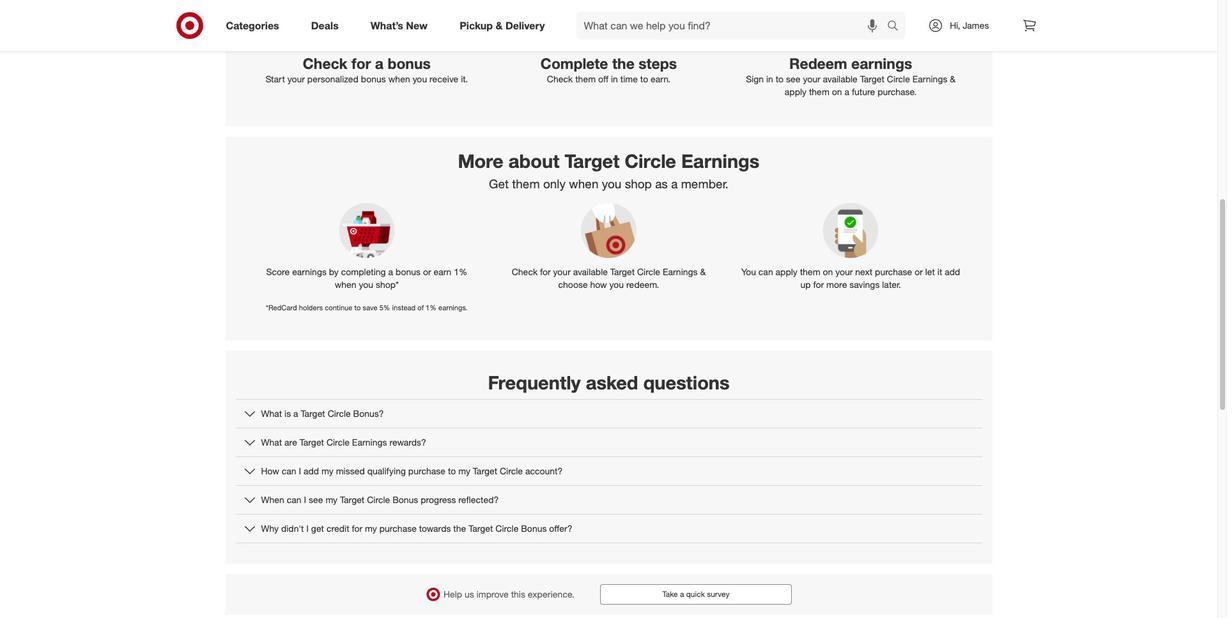 Task type: vqa. For each thing, say whether or not it's contained in the screenshot.
"next"
yes



Task type: describe. For each thing, give the bounding box(es) containing it.
by
[[329, 267, 339, 278]]

let
[[925, 267, 935, 278]]

take
[[663, 590, 678, 599]]

*redcard
[[266, 304, 297, 313]]

i for get
[[306, 523, 309, 534]]

circle inside dropdown button
[[327, 437, 350, 448]]

earn.
[[651, 74, 671, 85]]

categories link
[[215, 12, 295, 40]]

take a quick survey button
[[600, 585, 792, 605]]

1 vertical spatial bonus
[[521, 523, 547, 534]]

target inside how can i add my missed qualifying purchase to my target circle account? "dropdown button"
[[473, 466, 497, 477]]

earnings for score
[[292, 267, 327, 278]]

earnings.
[[439, 304, 468, 313]]

bonus inside score earnings by completing a bonus or earn 1% when you shop*
[[396, 267, 421, 278]]

of
[[418, 304, 424, 313]]

0 horizontal spatial bonus
[[393, 495, 418, 506]]

bonus?
[[353, 408, 384, 419]]

pickup & delivery
[[460, 19, 545, 32]]

time
[[621, 74, 638, 85]]

& inside redeem earnings sign in to see your available target circle earnings & apply them on a future purchase.
[[950, 74, 956, 85]]

or inside you can apply them on your next purchase or let it add up for more savings later.
[[915, 267, 923, 278]]

target inside when can i see my target circle bonus progress reflected? dropdown button
[[340, 495, 365, 506]]

purchase.
[[878, 86, 917, 97]]

1% for of
[[426, 304, 437, 313]]

up
[[801, 280, 811, 290]]

future
[[852, 86, 875, 97]]

redeem.
[[627, 280, 659, 290]]

quick
[[686, 590, 705, 599]]

didn't
[[281, 523, 304, 534]]

frequently
[[488, 371, 581, 394]]

more
[[827, 280, 847, 290]]

what's new link
[[360, 12, 444, 40]]

offer?
[[549, 523, 572, 534]]

your inside check for a bonus start your personalized bonus when you receive it.
[[287, 74, 305, 85]]

score earnings by completing a bonus or earn 1% when you shop*
[[266, 267, 467, 290]]

what are target circle earnings rewards?
[[261, 437, 426, 448]]

see inside redeem earnings sign in to see your available target circle earnings & apply them on a future purchase.
[[786, 74, 801, 85]]

credit
[[327, 523, 349, 534]]

earnings inside dropdown button
[[352, 437, 387, 448]]

circle inside more about target circle earnings get them only when you shop as a member.
[[625, 150, 676, 173]]

earnings inside redeem earnings sign in to see your available target circle earnings & apply them on a future purchase.
[[913, 74, 948, 85]]

later.
[[882, 280, 901, 290]]

add inside "dropdown button"
[[304, 466, 319, 477]]

a inside redeem earnings sign in to see your available target circle earnings & apply them on a future purchase.
[[845, 86, 850, 97]]

to left save
[[355, 304, 361, 313]]

more
[[458, 150, 504, 173]]

start
[[266, 74, 285, 85]]

them inside complete the steps check them off in time to earn.
[[575, 74, 596, 85]]

circle up what are target circle earnings rewards?
[[328, 408, 351, 419]]

steps
[[639, 55, 677, 73]]

only
[[543, 177, 566, 191]]

when inside score earnings by completing a bonus or earn 1% when you shop*
[[335, 280, 356, 290]]

complete
[[541, 55, 608, 73]]

rewards?
[[390, 437, 426, 448]]

towards
[[419, 523, 451, 534]]

this
[[511, 589, 525, 600]]

get
[[311, 523, 324, 534]]

in inside complete the steps check them off in time to earn.
[[611, 74, 618, 85]]

pickup
[[460, 19, 493, 32]]

for inside you can apply them on your next purchase or let it add up for more savings later.
[[813, 280, 824, 290]]

you can apply them on your next purchase or let it add up for more savings later.
[[742, 267, 960, 290]]

why
[[261, 523, 279, 534]]

0 vertical spatial bonus
[[388, 55, 431, 73]]

a inside more about target circle earnings get them only when you shop as a member.
[[671, 177, 678, 191]]

target inside check for your available target circle earnings & choose how you redeem.
[[610, 267, 635, 278]]

reflected?
[[459, 495, 499, 506]]

circle down "reflected?"
[[496, 523, 519, 534]]

them inside you can apply them on your next purchase or let it add up for more savings later.
[[800, 267, 821, 278]]

savings
[[850, 280, 880, 290]]

help us improve this experience.
[[444, 589, 575, 600]]

check for a bonus start your personalized bonus when you receive it.
[[266, 55, 468, 85]]

off
[[598, 74, 609, 85]]

it
[[938, 267, 942, 278]]

*redcard holders continue to save 5% instead of 1% earnings.
[[266, 304, 468, 313]]

it.
[[461, 74, 468, 85]]

for inside dropdown button
[[352, 523, 363, 534]]

qualifying
[[367, 466, 406, 477]]

survey
[[707, 590, 730, 599]]

what's new
[[371, 19, 428, 32]]

check for your available target circle earnings & choose how you redeem.
[[512, 267, 706, 290]]

deals link
[[300, 12, 355, 40]]

continue
[[325, 304, 353, 313]]

when can i see my target circle bonus progress reflected? button
[[236, 486, 982, 514]]

is
[[285, 408, 291, 419]]

1% for earn
[[454, 267, 467, 278]]

can for how
[[282, 466, 296, 477]]

as
[[655, 177, 668, 191]]

improve
[[477, 589, 509, 600]]

a inside button
[[680, 590, 684, 599]]

new
[[406, 19, 428, 32]]

you inside more about target circle earnings get them only when you shop as a member.
[[602, 177, 622, 191]]

how
[[590, 280, 607, 290]]

earnings for redeem
[[851, 55, 912, 73]]

complete the steps check them off in time to earn.
[[541, 55, 677, 85]]

for inside check for a bonus start your personalized bonus when you receive it.
[[352, 55, 371, 73]]

can for you
[[759, 267, 773, 278]]

about
[[509, 150, 560, 173]]

search button
[[882, 12, 912, 42]]

hi,
[[950, 20, 961, 31]]

get
[[489, 177, 509, 191]]

receive
[[430, 74, 459, 85]]

pickup & delivery link
[[449, 12, 561, 40]]

asked
[[586, 371, 638, 394]]

in inside redeem earnings sign in to see your available target circle earnings & apply them on a future purchase.
[[766, 74, 773, 85]]

1 vertical spatial bonus
[[361, 74, 386, 85]]



Task type: locate. For each thing, give the bounding box(es) containing it.
score
[[266, 267, 290, 278]]

my up credit
[[326, 495, 338, 506]]

are
[[285, 437, 297, 448]]

you left shop
[[602, 177, 622, 191]]

can right when
[[287, 495, 301, 506]]

apply inside redeem earnings sign in to see your available target circle earnings & apply them on a future purchase.
[[785, 86, 807, 97]]

on up more
[[823, 267, 833, 278]]

them inside more about target circle earnings get them only when you shop as a member.
[[512, 177, 540, 191]]

1 what from the top
[[261, 408, 282, 419]]

circle up as
[[625, 150, 676, 173]]

can right you
[[759, 267, 773, 278]]

circle up purchase.
[[887, 74, 910, 85]]

member.
[[681, 177, 729, 191]]

can for when
[[287, 495, 301, 506]]

what inside dropdown button
[[261, 408, 282, 419]]

check for a
[[303, 55, 348, 73]]

0 horizontal spatial add
[[304, 466, 319, 477]]

personalized
[[307, 74, 359, 85]]

circle up missed at the left of the page
[[327, 437, 350, 448]]

2 horizontal spatial &
[[950, 74, 956, 85]]

redeem earnings sign in to see your available target circle earnings & apply them on a future purchase.
[[746, 55, 956, 97]]

circle inside redeem earnings sign in to see your available target circle earnings & apply them on a future purchase.
[[887, 74, 910, 85]]

you inside score earnings by completing a bonus or earn 1% when you shop*
[[359, 280, 373, 290]]

2 vertical spatial i
[[306, 523, 309, 534]]

check inside check for your available target circle earnings & choose how you redeem.
[[512, 267, 538, 278]]

can inside how can i add my missed qualifying purchase to my target circle account? "dropdown button"
[[282, 466, 296, 477]]

missed
[[336, 466, 365, 477]]

target up redeem.
[[610, 267, 635, 278]]

bonus up receive
[[388, 55, 431, 73]]

frequently asked questions
[[488, 371, 730, 394]]

apply right you
[[776, 267, 798, 278]]

circle left 'account?'
[[500, 466, 523, 477]]

i up didn't
[[304, 495, 306, 506]]

when for a
[[389, 74, 410, 85]]

0 vertical spatial i
[[299, 466, 301, 477]]

target inside what are target circle earnings rewards? dropdown button
[[300, 437, 324, 448]]

take a quick survey
[[663, 590, 730, 599]]

purchase for towards
[[380, 523, 417, 534]]

0 vertical spatial check
[[303, 55, 348, 73]]

earnings up purchase.
[[851, 55, 912, 73]]

account?
[[525, 466, 563, 477]]

you
[[413, 74, 427, 85], [602, 177, 622, 191], [359, 280, 373, 290], [610, 280, 624, 290]]

2 vertical spatial check
[[512, 267, 538, 278]]

& left you
[[700, 267, 706, 278]]

what for what are target circle earnings rewards?
[[261, 437, 282, 448]]

you inside check for your available target circle earnings & choose how you redeem.
[[610, 280, 624, 290]]

0 vertical spatial purchase
[[875, 267, 912, 278]]

or inside score earnings by completing a bonus or earn 1% when you shop*
[[423, 267, 431, 278]]

circle down qualifying
[[367, 495, 390, 506]]

5%
[[379, 304, 390, 313]]

can right how
[[282, 466, 296, 477]]

them up up
[[800, 267, 821, 278]]

you down completing at the left of page
[[359, 280, 373, 290]]

them down redeem at top
[[809, 86, 830, 97]]

circle inside "dropdown button"
[[500, 466, 523, 477]]

& inside check for your available target circle earnings & choose how you redeem.
[[700, 267, 706, 278]]

your up choose
[[553, 267, 571, 278]]

holders
[[299, 304, 323, 313]]

2 horizontal spatial when
[[569, 177, 599, 191]]

1 horizontal spatial in
[[766, 74, 773, 85]]

0 vertical spatial apply
[[785, 86, 807, 97]]

add inside you can apply them on your next purchase or let it add up for more savings later.
[[945, 267, 960, 278]]

you left receive
[[413, 74, 427, 85]]

0 horizontal spatial available
[[573, 267, 608, 278]]

deals
[[311, 19, 339, 32]]

target down "reflected?"
[[469, 523, 493, 534]]

1 horizontal spatial &
[[700, 267, 706, 278]]

your right start
[[287, 74, 305, 85]]

0 horizontal spatial in
[[611, 74, 618, 85]]

search
[[882, 20, 912, 33]]

0 vertical spatial 1%
[[454, 267, 467, 278]]

circle up redeem.
[[637, 267, 660, 278]]

bonus
[[393, 495, 418, 506], [521, 523, 547, 534]]

0 vertical spatial available
[[823, 74, 858, 85]]

when inside check for a bonus start your personalized bonus when you receive it.
[[389, 74, 410, 85]]

0 horizontal spatial &
[[496, 19, 503, 32]]

why didn't i get credit for my purchase towards the target circle bonus offer?
[[261, 523, 572, 534]]

you
[[742, 267, 756, 278]]

1 vertical spatial 1%
[[426, 304, 437, 313]]

experience.
[[528, 589, 575, 600]]

0 vertical spatial on
[[832, 86, 842, 97]]

apply
[[785, 86, 807, 97], [776, 267, 798, 278]]

when for target
[[569, 177, 599, 191]]

a inside score earnings by completing a bonus or earn 1% when you shop*
[[388, 267, 393, 278]]

bonus right personalized
[[361, 74, 386, 85]]

1 horizontal spatial earnings
[[851, 55, 912, 73]]

1 vertical spatial i
[[304, 495, 306, 506]]

my down the when can i see my target circle bonus progress reflected?
[[365, 523, 377, 534]]

0 vertical spatial when
[[389, 74, 410, 85]]

1 vertical spatial when
[[569, 177, 599, 191]]

apply down redeem at top
[[785, 86, 807, 97]]

What can we help you find? suggestions appear below search field
[[576, 12, 891, 40]]

1% right the earn
[[454, 267, 467, 278]]

them left off
[[575, 74, 596, 85]]

i left get
[[306, 523, 309, 534]]

1 vertical spatial &
[[950, 74, 956, 85]]

what's
[[371, 19, 403, 32]]

apply inside you can apply them on your next purchase or let it add up for more savings later.
[[776, 267, 798, 278]]

1 vertical spatial the
[[453, 523, 466, 534]]

your inside check for your available target circle earnings & choose how you redeem.
[[553, 267, 571, 278]]

when left receive
[[389, 74, 410, 85]]

1 horizontal spatial bonus
[[521, 523, 547, 534]]

purchase up progress
[[408, 466, 446, 477]]

a inside check for a bonus start your personalized bonus when you receive it.
[[375, 55, 384, 73]]

your down redeem at top
[[803, 74, 821, 85]]

circle inside check for your available target circle earnings & choose how you redeem.
[[637, 267, 660, 278]]

for inside check for your available target circle earnings & choose how you redeem.
[[540, 267, 551, 278]]

questions
[[644, 371, 730, 394]]

or left let
[[915, 267, 923, 278]]

the inside dropdown button
[[453, 523, 466, 534]]

next
[[856, 267, 873, 278]]

purchase up 'later.'
[[875, 267, 912, 278]]

check inside complete the steps check them off in time to earn.
[[547, 74, 573, 85]]

2 or from the left
[[915, 267, 923, 278]]

the inside complete the steps check them off in time to earn.
[[612, 55, 635, 73]]

available
[[823, 74, 858, 85], [573, 267, 608, 278]]

purchase
[[875, 267, 912, 278], [408, 466, 446, 477], [380, 523, 417, 534]]

1 vertical spatial add
[[304, 466, 319, 477]]

why didn't i get credit for my purchase towards the target circle bonus offer? button
[[236, 515, 982, 543]]

can inside you can apply them on your next purchase or let it add up for more savings later.
[[759, 267, 773, 278]]

us
[[465, 589, 474, 600]]

in right off
[[611, 74, 618, 85]]

the up time
[[612, 55, 635, 73]]

choose
[[558, 280, 588, 290]]

1 vertical spatial apply
[[776, 267, 798, 278]]

to inside redeem earnings sign in to see your available target circle earnings & apply them on a future purchase.
[[776, 74, 784, 85]]

what left are
[[261, 437, 282, 448]]

see inside dropdown button
[[309, 495, 323, 506]]

save
[[363, 304, 378, 313]]

see up get
[[309, 495, 323, 506]]

a up shop*
[[388, 267, 393, 278]]

& down 'hi,'
[[950, 74, 956, 85]]

completing
[[341, 267, 386, 278]]

them
[[575, 74, 596, 85], [809, 86, 830, 97], [512, 177, 540, 191], [800, 267, 821, 278]]

available inside check for your available target circle earnings & choose how you redeem.
[[573, 267, 608, 278]]

how can i add my missed qualifying purchase to my target circle account?
[[261, 466, 563, 477]]

more about target circle earnings get them only when you shop as a member.
[[458, 150, 760, 191]]

sign
[[746, 74, 764, 85]]

purchase for or
[[875, 267, 912, 278]]

1 horizontal spatial the
[[612, 55, 635, 73]]

1 horizontal spatial 1%
[[454, 267, 467, 278]]

2 horizontal spatial check
[[547, 74, 573, 85]]

your inside redeem earnings sign in to see your available target circle earnings & apply them on a future purchase.
[[803, 74, 821, 85]]

1 vertical spatial see
[[309, 495, 323, 506]]

i inside "dropdown button"
[[299, 466, 301, 477]]

james
[[963, 20, 989, 31]]

to right time
[[640, 74, 648, 85]]

earnings inside score earnings by completing a bonus or earn 1% when you shop*
[[292, 267, 327, 278]]

circle
[[887, 74, 910, 85], [625, 150, 676, 173], [637, 267, 660, 278], [328, 408, 351, 419], [327, 437, 350, 448], [500, 466, 523, 477], [367, 495, 390, 506], [496, 523, 519, 534]]

0 horizontal spatial the
[[453, 523, 466, 534]]

them inside redeem earnings sign in to see your available target circle earnings & apply them on a future purchase.
[[809, 86, 830, 97]]

1 vertical spatial available
[[573, 267, 608, 278]]

how
[[261, 466, 279, 477]]

earnings inside more about target circle earnings get them only when you shop as a member.
[[681, 150, 760, 173]]

a right is
[[293, 408, 298, 419]]

to right sign
[[776, 74, 784, 85]]

1 horizontal spatial when
[[389, 74, 410, 85]]

bonus up shop*
[[396, 267, 421, 278]]

on inside redeem earnings sign in to see your available target circle earnings & apply them on a future purchase.
[[832, 86, 842, 97]]

purchase inside dropdown button
[[380, 523, 417, 534]]

to up progress
[[448, 466, 456, 477]]

0 horizontal spatial check
[[303, 55, 348, 73]]

a left future at the top right
[[845, 86, 850, 97]]

1 vertical spatial what
[[261, 437, 282, 448]]

what left is
[[261, 408, 282, 419]]

1% right the of
[[426, 304, 437, 313]]

your inside you can apply them on your next purchase or let it add up for more savings later.
[[836, 267, 853, 278]]

to inside complete the steps check them off in time to earn.
[[640, 74, 648, 85]]

shop*
[[376, 280, 399, 290]]

bonus
[[388, 55, 431, 73], [361, 74, 386, 85], [396, 267, 421, 278]]

2 vertical spatial &
[[700, 267, 706, 278]]

help
[[444, 589, 462, 600]]

target inside the what is a target circle bonus? dropdown button
[[301, 408, 325, 419]]

how can i add my missed qualifying purchase to my target circle account? button
[[236, 458, 982, 486]]

what for what is a target circle bonus?
[[261, 408, 282, 419]]

categories
[[226, 19, 279, 32]]

0 vertical spatial the
[[612, 55, 635, 73]]

i
[[299, 466, 301, 477], [304, 495, 306, 506], [306, 523, 309, 534]]

available inside redeem earnings sign in to see your available target circle earnings & apply them on a future purchase.
[[823, 74, 858, 85]]

2 what from the top
[[261, 437, 282, 448]]

target inside why didn't i get credit for my purchase towards the target circle bonus offer? dropdown button
[[469, 523, 493, 534]]

you inside check for a bonus start your personalized bonus when you receive it.
[[413, 74, 427, 85]]

target right are
[[300, 437, 324, 448]]

the
[[612, 55, 635, 73], [453, 523, 466, 534]]

target up future at the top right
[[860, 74, 885, 85]]

i right how
[[299, 466, 301, 477]]

1 or from the left
[[423, 267, 431, 278]]

instead
[[392, 304, 416, 313]]

i for add
[[299, 466, 301, 477]]

see down redeem at top
[[786, 74, 801, 85]]

a inside dropdown button
[[293, 408, 298, 419]]

2 vertical spatial purchase
[[380, 523, 417, 534]]

earnings left by
[[292, 267, 327, 278]]

1 vertical spatial can
[[282, 466, 296, 477]]

& right pickup
[[496, 19, 503, 32]]

when right only
[[569, 177, 599, 191]]

earnings inside redeem earnings sign in to see your available target circle earnings & apply them on a future purchase.
[[851, 55, 912, 73]]

you right how
[[610, 280, 624, 290]]

bonus left offer?
[[521, 523, 547, 534]]

what
[[261, 408, 282, 419], [261, 437, 282, 448]]

purchase inside you can apply them on your next purchase or let it add up for more savings later.
[[875, 267, 912, 278]]

1 horizontal spatial available
[[823, 74, 858, 85]]

your up more
[[836, 267, 853, 278]]

available up how
[[573, 267, 608, 278]]

target up "reflected?"
[[473, 466, 497, 477]]

on left future at the top right
[[832, 86, 842, 97]]

them down about
[[512, 177, 540, 191]]

target up only
[[565, 150, 620, 173]]

earn
[[434, 267, 452, 278]]

a down what's in the left of the page
[[375, 55, 384, 73]]

purchase for to
[[408, 466, 446, 477]]

bonus down how can i add my missed qualifying purchase to my target circle account?
[[393, 495, 418, 506]]

to inside "dropdown button"
[[448, 466, 456, 477]]

0 horizontal spatial see
[[309, 495, 323, 506]]

check for your
[[512, 267, 538, 278]]

a right as
[[671, 177, 678, 191]]

i for see
[[304, 495, 306, 506]]

redeem
[[790, 55, 847, 73]]

1 horizontal spatial see
[[786, 74, 801, 85]]

when inside more about target circle earnings get them only when you shop as a member.
[[569, 177, 599, 191]]

0 vertical spatial &
[[496, 19, 503, 32]]

my up "reflected?"
[[458, 466, 470, 477]]

add right 'it'
[[945, 267, 960, 278]]

target right is
[[301, 408, 325, 419]]

2 in from the left
[[766, 74, 773, 85]]

what are target circle earnings rewards? button
[[236, 429, 982, 457]]

earnings inside check for your available target circle earnings & choose how you redeem.
[[663, 267, 698, 278]]

0 horizontal spatial earnings
[[292, 267, 327, 278]]

0 horizontal spatial or
[[423, 267, 431, 278]]

0 vertical spatial earnings
[[851, 55, 912, 73]]

add left missed at the left of the page
[[304, 466, 319, 477]]

target inside redeem earnings sign in to see your available target circle earnings & apply them on a future purchase.
[[860, 74, 885, 85]]

purchase inside "dropdown button"
[[408, 466, 446, 477]]

target inside more about target circle earnings get them only when you shop as a member.
[[565, 150, 620, 173]]

0 vertical spatial what
[[261, 408, 282, 419]]

1 vertical spatial on
[[823, 267, 833, 278]]

1 horizontal spatial add
[[945, 267, 960, 278]]

when
[[261, 495, 284, 506]]

check
[[303, 55, 348, 73], [547, 74, 573, 85], [512, 267, 538, 278]]

for
[[352, 55, 371, 73], [540, 267, 551, 278], [813, 280, 824, 290], [352, 523, 363, 534]]

target down missed at the left of the page
[[340, 495, 365, 506]]

1 vertical spatial earnings
[[292, 267, 327, 278]]

when down by
[[335, 280, 356, 290]]

delivery
[[506, 19, 545, 32]]

on
[[832, 86, 842, 97], [823, 267, 833, 278]]

what inside dropdown button
[[261, 437, 282, 448]]

check inside check for a bonus start your personalized bonus when you receive it.
[[303, 55, 348, 73]]

1 in from the left
[[611, 74, 618, 85]]

when can i see my target circle bonus progress reflected?
[[261, 495, 499, 506]]

2 vertical spatial when
[[335, 280, 356, 290]]

1% inside score earnings by completing a bonus or earn 1% when you shop*
[[454, 267, 467, 278]]

shop
[[625, 177, 652, 191]]

my left missed at the left of the page
[[322, 466, 334, 477]]

2 vertical spatial bonus
[[396, 267, 421, 278]]

can inside when can i see my target circle bonus progress reflected? dropdown button
[[287, 495, 301, 506]]

purchase down the when can i see my target circle bonus progress reflected?
[[380, 523, 417, 534]]

2 vertical spatial can
[[287, 495, 301, 506]]

a right take
[[680, 590, 684, 599]]

0 vertical spatial can
[[759, 267, 773, 278]]

0 vertical spatial bonus
[[393, 495, 418, 506]]

1 vertical spatial check
[[547, 74, 573, 85]]

1 horizontal spatial check
[[512, 267, 538, 278]]

0 horizontal spatial when
[[335, 280, 356, 290]]

0 horizontal spatial 1%
[[426, 304, 437, 313]]

on inside you can apply them on your next purchase or let it add up for more savings later.
[[823, 267, 833, 278]]

1 horizontal spatial or
[[915, 267, 923, 278]]

1 vertical spatial purchase
[[408, 466, 446, 477]]

0 vertical spatial see
[[786, 74, 801, 85]]

the right towards
[[453, 523, 466, 534]]

available up future at the top right
[[823, 74, 858, 85]]

or left the earn
[[423, 267, 431, 278]]

to
[[640, 74, 648, 85], [776, 74, 784, 85], [355, 304, 361, 313], [448, 466, 456, 477]]

in right sign
[[766, 74, 773, 85]]

what is a target circle bonus? button
[[236, 400, 982, 428]]

hi, james
[[950, 20, 989, 31]]

0 vertical spatial add
[[945, 267, 960, 278]]



